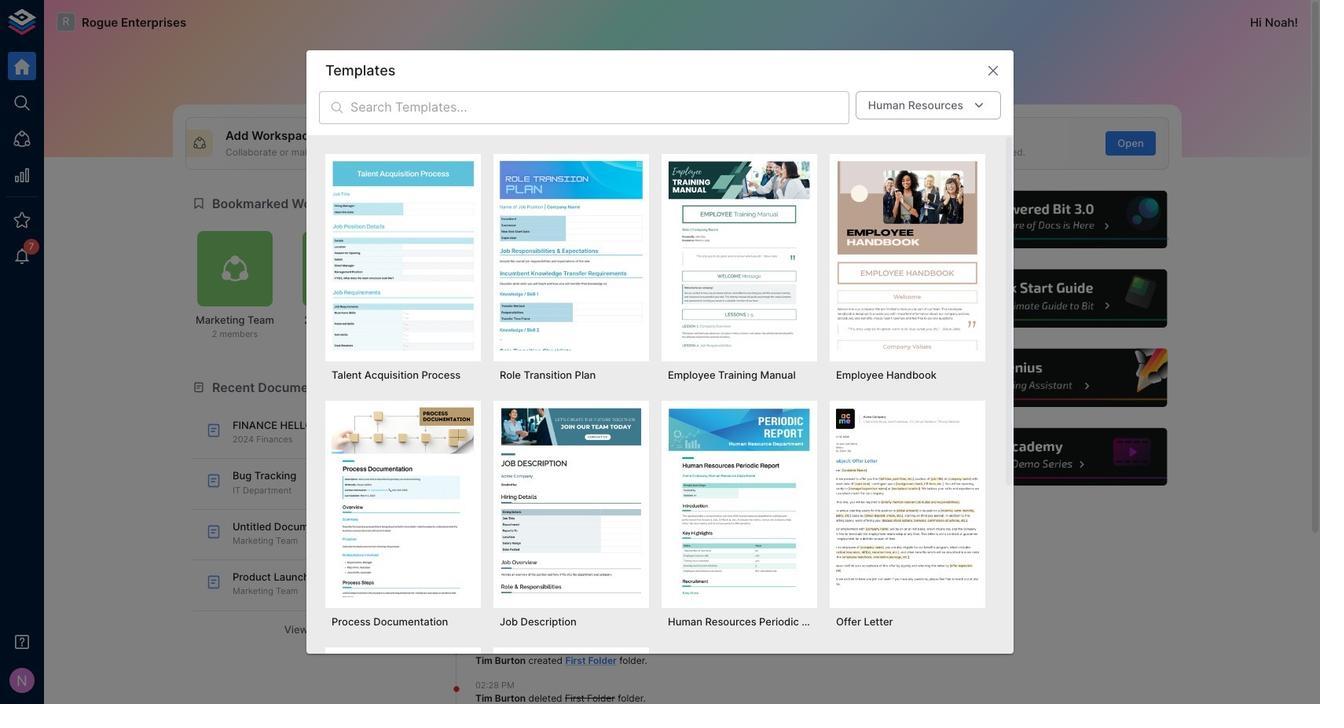 Task type: vqa. For each thing, say whether or not it's contained in the screenshot.
Search Templates... 'text box'
yes



Task type: describe. For each thing, give the bounding box(es) containing it.
employee training manual image
[[668, 160, 811, 351]]

4 help image from the top
[[933, 426, 1170, 488]]

human resources periodic report image
[[668, 407, 811, 598]]

process documentation image
[[332, 407, 475, 598]]

employee handbook acknowledgement form image
[[500, 654, 643, 704]]



Task type: locate. For each thing, give the bounding box(es) containing it.
3 help image from the top
[[933, 347, 1170, 409]]

performance improvement plan image
[[332, 654, 475, 704]]

talent acquisition process image
[[332, 160, 475, 351]]

Search Templates... text field
[[351, 91, 850, 124]]

offer letter image
[[837, 407, 980, 598]]

job description image
[[500, 407, 643, 598]]

role transition plan image
[[500, 160, 643, 351]]

2 help image from the top
[[933, 268, 1170, 330]]

help image
[[933, 188, 1170, 251], [933, 268, 1170, 330], [933, 347, 1170, 409], [933, 426, 1170, 488]]

dialog
[[307, 50, 1014, 704]]

employee handbook image
[[837, 160, 980, 351]]

1 help image from the top
[[933, 188, 1170, 251]]



